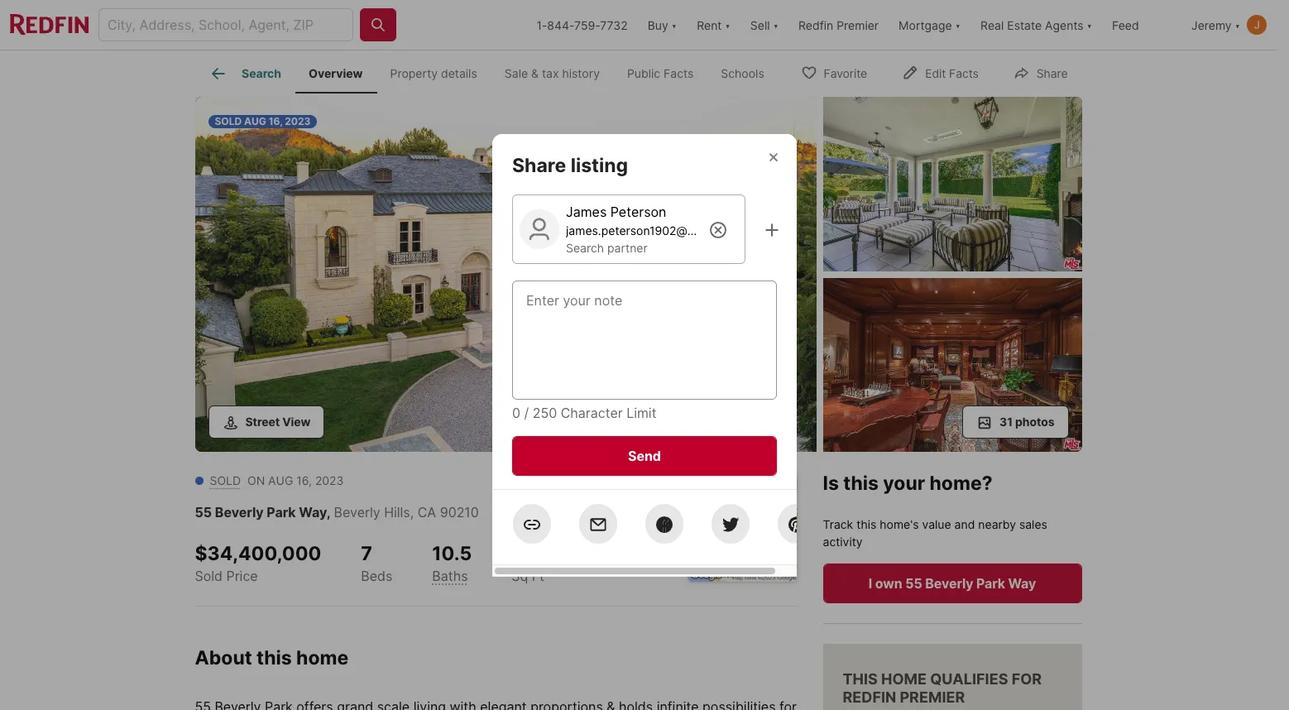 Task type: describe. For each thing, give the bounding box(es) containing it.
redfin premier
[[799, 18, 879, 32]]

share button
[[999, 55, 1082, 89]]

i
[[869, 575, 872, 591]]

redfin
[[843, 689, 896, 706]]

sold for sold on aug 16, 2023
[[210, 473, 241, 487]]

track
[[823, 517, 853, 531]]

844-
[[547, 18, 574, 32]]

search inside 'james peterson james.peterson1902@gmail.com search partner'
[[566, 240, 604, 254]]

share listing element
[[512, 134, 648, 177]]

edit facts button
[[888, 55, 993, 89]]

sold link
[[210, 473, 241, 487]]

property
[[390, 66, 438, 80]]

qualifies
[[930, 670, 1008, 687]]

send button
[[512, 436, 777, 475]]

this home qualifies for redfin premier
[[843, 670, 1042, 706]]

and
[[955, 517, 975, 531]]

facts for edit facts
[[949, 66, 979, 80]]

7 beds
[[361, 542, 393, 584]]

City, Address, School, Agent, ZIP search field
[[98, 8, 353, 41]]

redfin premier button
[[789, 0, 889, 50]]

&
[[531, 66, 539, 80]]

premier
[[837, 18, 879, 32]]

0 / 250 character limit
[[512, 404, 657, 421]]

baths link
[[432, 567, 468, 584]]

this
[[843, 670, 878, 687]]

details
[[441, 66, 477, 80]]

1-
[[537, 18, 547, 32]]

redfin
[[799, 18, 834, 32]]

map entry image
[[687, 472, 797, 582]]

price
[[226, 567, 258, 584]]

1 vertical spatial 2023
[[315, 473, 344, 487]]

sq
[[512, 567, 528, 584]]

0 vertical spatial 55
[[195, 504, 212, 521]]

limit
[[627, 404, 657, 421]]

this for about
[[257, 646, 292, 669]]

public
[[627, 66, 661, 80]]

i own 55 beverly park way button
[[823, 563, 1082, 603]]

/
[[524, 404, 529, 421]]

14,239
[[512, 542, 576, 565]]

own
[[875, 575, 903, 591]]

i own 55 beverly park way
[[869, 575, 1036, 591]]

sale & tax history tab
[[491, 54, 614, 94]]

home
[[881, 670, 927, 687]]

0 horizontal spatial aug
[[244, 115, 266, 127]]

your
[[883, 472, 925, 495]]

7732
[[600, 18, 628, 32]]

0
[[512, 404, 521, 421]]

about
[[195, 646, 252, 669]]

1-844-759-7732 link
[[537, 18, 628, 32]]

track this home's value and nearby sales activity
[[823, 517, 1048, 548]]

peterson
[[611, 203, 667, 220]]

sold
[[195, 567, 223, 584]]

0 horizontal spatial way
[[299, 504, 327, 521]]

on
[[247, 473, 265, 487]]

facts for public facts
[[664, 66, 694, 80]]

way inside i own 55 beverly park way button
[[1008, 575, 1036, 591]]

activity
[[823, 534, 863, 548]]

sold on aug 16, 2023
[[210, 473, 344, 487]]

listing
[[571, 154, 628, 177]]

edit facts
[[925, 66, 979, 80]]

beds
[[361, 567, 393, 584]]

share listing
[[512, 154, 628, 177]]

home?
[[930, 472, 993, 495]]

value
[[922, 517, 951, 531]]

schools
[[721, 66, 764, 80]]

10.5 baths
[[432, 542, 472, 584]]

55 beverly park way , beverly hills , ca 90210
[[195, 504, 479, 521]]

character
[[561, 404, 623, 421]]

share listing dialog
[[492, 134, 817, 576]]

public facts
[[627, 66, 694, 80]]

feed
[[1112, 18, 1139, 32]]

0 vertical spatial park
[[267, 504, 296, 521]]

is this your home?
[[823, 472, 993, 495]]

tab list containing search
[[195, 50, 791, 94]]

hills
[[384, 504, 410, 521]]

property details
[[390, 66, 477, 80]]

sold aug 16, 2023 link
[[195, 97, 816, 455]]



Task type: locate. For each thing, give the bounding box(es) containing it.
this right track at bottom right
[[857, 517, 877, 531]]

way down sold on aug 16, 2023
[[299, 504, 327, 521]]

sold down search link
[[215, 115, 242, 127]]

about this home
[[195, 646, 349, 669]]

1 horizontal spatial park
[[977, 575, 1005, 591]]

park down sold on aug 16, 2023
[[267, 504, 296, 521]]

31 photos button
[[962, 406, 1069, 439]]

facts right edit
[[949, 66, 979, 80]]

sold
[[215, 115, 242, 127], [210, 473, 241, 487]]

0 horizontal spatial 55
[[195, 504, 212, 521]]

this left home
[[257, 646, 292, 669]]

ft
[[532, 567, 544, 584]]

55
[[195, 504, 212, 521], [906, 575, 922, 591]]

way
[[299, 504, 327, 521], [1008, 575, 1036, 591]]

james
[[566, 203, 607, 220]]

park inside i own 55 beverly park way button
[[977, 575, 1005, 591]]

this for is
[[843, 472, 879, 495]]

sold for sold aug 16, 2023
[[215, 115, 242, 127]]

history
[[562, 66, 600, 80]]

55 inside button
[[906, 575, 922, 591]]

16,
[[269, 115, 283, 127], [296, 473, 312, 487]]

10.5
[[432, 542, 472, 565]]

0 vertical spatial way
[[299, 504, 327, 521]]

feed button
[[1102, 0, 1182, 50]]

0 vertical spatial 16,
[[269, 115, 283, 127]]

this for track
[[857, 517, 877, 531]]

james peterson james.peterson1902@gmail.com search partner
[[566, 203, 743, 254]]

search down james
[[566, 240, 604, 254]]

1 vertical spatial 16,
[[296, 473, 312, 487]]

2023 up 55 beverly park way , beverly hills , ca 90210
[[315, 473, 344, 487]]

facts
[[949, 66, 979, 80], [664, 66, 694, 80]]

0 horizontal spatial 16,
[[269, 115, 283, 127]]

search
[[242, 66, 281, 80], [566, 240, 604, 254]]

1 vertical spatial sold
[[210, 473, 241, 487]]

1 horizontal spatial 2023
[[315, 473, 344, 487]]

0 vertical spatial search
[[242, 66, 281, 80]]

7
[[361, 542, 372, 565]]

1 horizontal spatial 16,
[[296, 473, 312, 487]]

property details tab
[[377, 54, 491, 94]]

2 horizontal spatial beverly
[[925, 575, 974, 591]]

user photo image
[[1247, 15, 1267, 35]]

0 vertical spatial aug
[[244, 115, 266, 127]]

facts inside button
[[949, 66, 979, 80]]

1 vertical spatial this
[[857, 517, 877, 531]]

partner
[[607, 240, 648, 254]]

0 horizontal spatial facts
[[664, 66, 694, 80]]

tab list
[[195, 50, 791, 94]]

tax
[[542, 66, 559, 80]]

55 right own
[[906, 575, 922, 591]]

search inside tab list
[[242, 66, 281, 80]]

is
[[823, 472, 839, 495]]

1 horizontal spatial facts
[[949, 66, 979, 80]]

schools tab
[[707, 54, 778, 94]]

1 horizontal spatial share
[[1037, 66, 1068, 80]]

1 vertical spatial aug
[[268, 473, 293, 487]]

park down nearby
[[977, 575, 1005, 591]]

2 vertical spatial this
[[257, 646, 292, 669]]

beverly down track this home's value and nearby sales activity
[[925, 575, 974, 591]]

overview tab
[[295, 54, 377, 94]]

sold left on on the left bottom of page
[[210, 473, 241, 487]]

send
[[628, 447, 661, 464]]

1 vertical spatial way
[[1008, 575, 1036, 591]]

1 horizontal spatial aug
[[268, 473, 293, 487]]

2023 down the overview tab at left top
[[285, 115, 311, 127]]

2 , from the left
[[410, 504, 414, 521]]

0 horizontal spatial park
[[267, 504, 296, 521]]

1 horizontal spatial way
[[1008, 575, 1036, 591]]

0 horizontal spatial search
[[242, 66, 281, 80]]

edit
[[925, 66, 946, 80]]

, left ca
[[410, 504, 414, 521]]

home
[[296, 646, 349, 669]]

share inside dialog
[[512, 154, 566, 177]]

0 vertical spatial sold
[[215, 115, 242, 127]]

0 vertical spatial share
[[1037, 66, 1068, 80]]

1 vertical spatial park
[[977, 575, 1005, 591]]

1 vertical spatial share
[[512, 154, 566, 177]]

sale & tax history
[[505, 66, 600, 80]]

$34,400,000 sold price
[[195, 542, 321, 584]]

street view button
[[208, 406, 325, 439]]

1 horizontal spatial 55
[[906, 575, 922, 591]]

share inside button
[[1037, 66, 1068, 80]]

view
[[282, 415, 311, 429]]

0 horizontal spatial 2023
[[285, 115, 311, 127]]

1 vertical spatial 55
[[906, 575, 922, 591]]

14,239 sq ft
[[512, 542, 576, 584]]

baths
[[432, 567, 468, 584]]

aug right on on the left bottom of page
[[268, 473, 293, 487]]

0 horizontal spatial share
[[512, 154, 566, 177]]

0 horizontal spatial ,
[[327, 504, 331, 521]]

55 beverly park way, beverly hills, ca 90210 image
[[195, 97, 816, 452], [823, 97, 1082, 271], [823, 278, 1082, 452]]

street
[[245, 415, 280, 429]]

search up sold aug 16, 2023
[[242, 66, 281, 80]]

1 vertical spatial search
[[566, 240, 604, 254]]

1 horizontal spatial search
[[566, 240, 604, 254]]

2023
[[285, 115, 311, 127], [315, 473, 344, 487]]

0 vertical spatial this
[[843, 472, 879, 495]]

this right is
[[843, 472, 879, 495]]

1 , from the left
[[327, 504, 331, 521]]

beverly down "sold" link
[[215, 504, 264, 521]]

for
[[1012, 670, 1042, 687]]

facts right public
[[664, 66, 694, 80]]

overview
[[309, 66, 363, 80]]

90210
[[440, 504, 479, 521]]

share for share
[[1037, 66, 1068, 80]]

facts inside tab
[[664, 66, 694, 80]]

photos
[[1015, 415, 1055, 429]]

sales
[[1019, 517, 1048, 531]]

0 horizontal spatial beverly
[[215, 504, 264, 521]]

ca
[[418, 504, 436, 521]]

1-844-759-7732
[[537, 18, 628, 32]]

759-
[[574, 18, 600, 32]]

public facts tab
[[614, 54, 707, 94]]

55 down "sold" link
[[195, 504, 212, 521]]

sold aug 16, 2023
[[215, 115, 311, 127]]

share
[[1037, 66, 1068, 80], [512, 154, 566, 177]]

share for share listing
[[512, 154, 566, 177]]

$34,400,000
[[195, 542, 321, 565]]

16, up 55 beverly park way , beverly hills , ca 90210
[[296, 473, 312, 487]]

favorite
[[824, 66, 867, 80]]

beverly left hills
[[334, 504, 380, 521]]

16, down search link
[[269, 115, 283, 127]]

,
[[327, 504, 331, 521], [410, 504, 414, 521]]

aug down search link
[[244, 115, 266, 127]]

premier
[[900, 689, 965, 706]]

31 photos
[[1000, 415, 1055, 429]]

31
[[1000, 415, 1013, 429]]

1 horizontal spatial beverly
[[334, 504, 380, 521]]

250
[[533, 404, 557, 421]]

sale
[[505, 66, 528, 80]]

street view
[[245, 415, 311, 429]]

0 vertical spatial 2023
[[285, 115, 311, 127]]

nearby
[[978, 517, 1016, 531]]

home's
[[880, 517, 919, 531]]

favorite button
[[787, 55, 881, 89]]

aug
[[244, 115, 266, 127], [268, 473, 293, 487]]

way down the sales
[[1008, 575, 1036, 591]]

james.peterson1902@gmail.com
[[566, 223, 743, 237]]

1 horizontal spatial ,
[[410, 504, 414, 521]]

, down sold on aug 16, 2023
[[327, 504, 331, 521]]

Enter your note text field
[[526, 290, 763, 389]]

submit search image
[[370, 17, 386, 33]]

beverly inside i own 55 beverly park way button
[[925, 575, 974, 591]]

park
[[267, 504, 296, 521], [977, 575, 1005, 591]]

this inside track this home's value and nearby sales activity
[[857, 517, 877, 531]]

beverly
[[215, 504, 264, 521], [334, 504, 380, 521], [925, 575, 974, 591]]



Task type: vqa. For each thing, say whether or not it's contained in the screenshot.
Time
no



